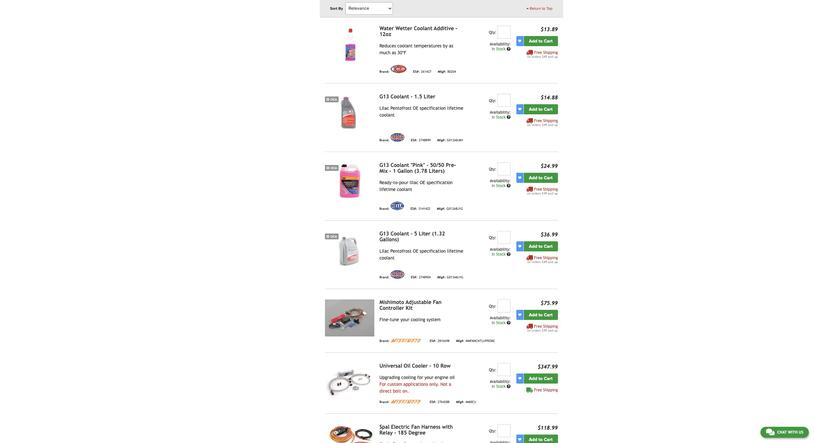 Task type: locate. For each thing, give the bounding box(es) containing it.
add
[[529, 38, 537, 44], [529, 107, 537, 112], [529, 175, 537, 181], [529, 244, 537, 249], [529, 312, 537, 318], [529, 376, 537, 382], [529, 437, 537, 443]]

mishimoto - corporate logo image for oil
[[391, 400, 423, 404]]

4 free from the top
[[534, 256, 542, 260]]

0 vertical spatial g013a8j1g
[[447, 207, 463, 211]]

0 vertical spatial pentofrost
[[391, 106, 412, 111]]

free down $13.89
[[534, 50, 542, 55]]

your
[[401, 317, 409, 322], [425, 375, 434, 380]]

0 vertical spatial question circle image
[[507, 115, 511, 119]]

2 qty: from the top
[[489, 98, 497, 103]]

0 vertical spatial specification
[[420, 106, 446, 111]]

specification inside ready-to-pour lilac oe specification lifetime coolant
[[427, 180, 453, 185]]

4 add from the top
[[529, 244, 537, 249]]

lifetime
[[447, 106, 463, 111], [380, 187, 396, 192], [447, 249, 463, 254]]

add to cart for $13.89
[[529, 38, 553, 44]]

g013a8j1g right 3141422
[[447, 207, 463, 211]]

es#2748899 - g013a8jm1 -  g13 coolant - 1.5 liter - lilac pentofrost oe specification lifetime coolant - pentosin - audi volkswagen image
[[325, 94, 374, 131]]

0 vertical spatial lilac
[[380, 106, 389, 111]]

add to cart down $14.88
[[529, 107, 553, 112]]

$49 for $24.99
[[542, 192, 547, 195]]

es#: for universal oil cooler - 10 row
[[430, 401, 436, 404]]

add to cart button down $24.99
[[524, 173, 558, 183]]

2 vertical spatial lifetime
[[447, 249, 463, 254]]

orders
[[532, 55, 541, 58], [532, 123, 541, 127], [532, 192, 541, 195], [532, 260, 541, 264], [532, 329, 541, 332]]

us
[[799, 430, 804, 435]]

orders down $24.99
[[532, 192, 541, 195]]

es#: left 2816698
[[430, 339, 436, 343]]

pentosin - corporate logo image
[[391, 133, 404, 142], [391, 270, 404, 279]]

stock for $36.99
[[496, 252, 506, 257]]

$49 for $13.89
[[542, 55, 547, 58]]

1 vertical spatial cooling
[[401, 375, 416, 380]]

mfg#: right 2748904
[[437, 276, 446, 279]]

7 add to cart from the top
[[529, 437, 553, 443]]

in stock for $347.99
[[492, 384, 507, 389]]

mfg#: mm0cu
[[456, 401, 476, 404]]

qty: for mishimoto adjustable fan controller kit
[[489, 304, 497, 309]]

4 qty: from the top
[[489, 236, 497, 240]]

engine
[[435, 375, 448, 380]]

redline - corporate logo image
[[391, 65, 407, 73]]

add to cart for $118.99
[[529, 437, 553, 443]]

free down $347.99
[[534, 388, 542, 393]]

question circle image for $13.89
[[507, 47, 511, 51]]

add to wish list image for $347.99
[[518, 377, 522, 380]]

5 add from the top
[[529, 312, 537, 318]]

add to wish list image
[[518, 245, 522, 248], [518, 313, 522, 317], [518, 377, 522, 380], [518, 438, 522, 441]]

2 shipping from the top
[[543, 119, 558, 123]]

pentofrost down gallons) on the left bottom
[[391, 249, 412, 254]]

3 orders from the top
[[532, 192, 541, 195]]

g13 inside g13 coolant "pink" - 50/50 pre- mix - 1 gallon (3.78 liters)
[[380, 162, 389, 168]]

1 horizontal spatial as
[[449, 43, 453, 48]]

coolant
[[414, 25, 432, 31], [391, 94, 409, 100], [391, 162, 409, 168], [391, 231, 409, 237]]

2 lilac from the top
[[380, 249, 389, 254]]

cart for $36.99
[[544, 244, 553, 249]]

cooling up applications
[[401, 375, 416, 380]]

1 vertical spatial liter
[[419, 231, 431, 237]]

to down $75.99
[[539, 312, 543, 318]]

brand: up mishimoto
[[380, 276, 390, 279]]

mfg#: left mm0cu
[[456, 401, 465, 404]]

add to cart button up free shipping at the right of the page
[[524, 374, 558, 384]]

by
[[443, 43, 448, 48]]

2 vertical spatial oe
[[413, 249, 418, 254]]

es#3141422 - g013a8j1g  - g13 coolant "pink" - 50/50 pre-mix - 1 gallon (3.78 liters)  - ready-to-pour lilac oe specification lifetime coolant - hella - audi volkswagen image
[[325, 162, 374, 199]]

mishimoto - corporate logo image down fine-tune your cooling system
[[391, 339, 423, 343]]

row
[[441, 363, 451, 369]]

specification down (1.32
[[420, 249, 446, 254]]

chat
[[777, 430, 787, 435]]

mishimoto adjustable fan controller kit link
[[380, 299, 442, 311]]

2 add from the top
[[529, 107, 537, 112]]

add to cart button for $347.99
[[524, 374, 558, 384]]

1 vertical spatial mfg#: g013a8j1g
[[437, 276, 463, 279]]

oe right lilac
[[420, 180, 425, 185]]

mfg#: for g13 coolant - 1.5 liter
[[437, 139, 446, 142]]

es#: left 2748904
[[411, 276, 418, 279]]

cart down $75.99
[[544, 312, 553, 318]]

gallon
[[398, 168, 413, 174]]

0 horizontal spatial with
[[442, 424, 453, 430]]

and for $75.99
[[548, 329, 553, 332]]

shipping for $36.99
[[543, 256, 558, 260]]

3 availability: from the top
[[490, 179, 511, 183]]

spal electric fan harness with relay - 185 degree
[[380, 424, 453, 436]]

3 add to cart from the top
[[529, 175, 553, 181]]

liter
[[424, 94, 436, 100], [419, 231, 431, 237]]

free shipping on orders $49 and up for $24.99
[[527, 187, 558, 195]]

0 vertical spatial g13
[[380, 94, 389, 100]]

6 shipping from the top
[[543, 388, 558, 393]]

0 vertical spatial oe
[[413, 106, 418, 111]]

80204
[[448, 70, 456, 74]]

add to cart up free shipping at the right of the page
[[529, 376, 553, 382]]

1 free shipping on orders $49 and up from the top
[[527, 50, 558, 58]]

add to cart button down $75.99
[[524, 310, 558, 320]]

1 vertical spatial add to wish list image
[[518, 108, 522, 111]]

4 question circle image from the top
[[507, 321, 511, 325]]

cart
[[544, 38, 553, 44], [544, 107, 553, 112], [544, 175, 553, 181], [544, 244, 553, 249], [544, 312, 553, 318], [544, 376, 553, 382], [544, 437, 553, 443]]

2 availability: from the top
[[490, 110, 511, 115]]

mfg#: left 80204
[[438, 70, 446, 74]]

- inside spal electric fan harness with relay - 185 degree
[[394, 430, 396, 436]]

add to cart button for $36.99
[[524, 241, 558, 251]]

1 vertical spatial specification
[[427, 180, 453, 185]]

brand: down 'fine-'
[[380, 339, 390, 343]]

as
[[449, 43, 453, 48], [392, 50, 396, 55]]

7 add from the top
[[529, 437, 537, 443]]

"pink"
[[411, 162, 425, 168]]

specification down 1.5
[[420, 106, 446, 111]]

6 stock from the top
[[496, 384, 506, 389]]

pentosin - corporate logo image left es#: 2748904
[[391, 270, 404, 279]]

oe for 5
[[413, 249, 418, 254]]

5 brand: from the top
[[380, 276, 390, 279]]

and down $13.89
[[548, 55, 553, 58]]

4 up from the top
[[554, 260, 558, 264]]

add to cart button
[[524, 36, 558, 46], [524, 104, 558, 114], [524, 173, 558, 183], [524, 241, 558, 251], [524, 310, 558, 320], [524, 374, 558, 384], [524, 435, 558, 443]]

bolt
[[393, 389, 401, 394]]

oe
[[413, 106, 418, 111], [420, 180, 425, 185], [413, 249, 418, 254]]

coolant
[[397, 43, 413, 48], [380, 112, 395, 118], [397, 187, 412, 192], [380, 255, 395, 261]]

mishimoto - corporate logo image
[[391, 339, 423, 343], [391, 400, 423, 404]]

mishimoto - corporate logo image down on. in the bottom of the page
[[391, 400, 423, 404]]

1 vertical spatial g13
[[380, 162, 389, 168]]

stock for $24.99
[[496, 184, 506, 188]]

1 vertical spatial fan
[[411, 424, 420, 430]]

mishimoto
[[380, 299, 404, 305]]

1 horizontal spatial your
[[425, 375, 434, 380]]

6 availability: from the top
[[490, 380, 511, 384]]

free down $36.99
[[534, 256, 542, 260]]

with
[[442, 424, 453, 430], [788, 430, 798, 435]]

3 add to cart button from the top
[[524, 173, 558, 183]]

orders down $75.99
[[532, 329, 541, 332]]

$24.99
[[541, 163, 558, 169]]

1
[[393, 168, 396, 174]]

up
[[554, 55, 558, 58], [554, 123, 558, 127], [554, 192, 558, 195], [554, 260, 558, 264], [554, 329, 558, 332]]

1 vertical spatial g013a8j1g
[[447, 276, 463, 279]]

add to wish list image
[[518, 39, 522, 43], [518, 108, 522, 111], [518, 176, 522, 179]]

lilac down g13 coolant - 1.5 liter link
[[380, 106, 389, 111]]

and for $24.99
[[548, 192, 553, 195]]

lilac
[[410, 180, 418, 185]]

lilac pentofrost oe specification lifetime coolant for 1.5
[[380, 106, 463, 118]]

3 free from the top
[[534, 187, 542, 192]]

4 in stock from the top
[[492, 252, 507, 257]]

in for water wetter coolant additive - 12oz
[[492, 47, 495, 51]]

1 vertical spatial your
[[425, 375, 434, 380]]

stock for $75.99
[[496, 321, 506, 325]]

$49
[[542, 55, 547, 58], [542, 123, 547, 127], [542, 192, 547, 195], [542, 260, 547, 264], [542, 329, 547, 332]]

with left us
[[788, 430, 798, 435]]

mfg#: left "g013a8jm1"
[[437, 139, 446, 142]]

0 horizontal spatial fan
[[411, 424, 420, 430]]

1 vertical spatial mishimoto - corporate logo image
[[391, 400, 423, 404]]

es#2816698 - mmfancntluprobe - mishimoto adjustable fan controller kit - fine-tune your cooling system - mishimoto - audi bmw volkswagen mercedes benz mini porsche image
[[325, 300, 374, 337]]

es#: for mishimoto adjustable fan controller kit
[[430, 339, 436, 343]]

fan right 185
[[411, 424, 420, 430]]

mfg#: for mishimoto adjustable fan controller kit
[[456, 339, 465, 343]]

free down $75.99
[[534, 324, 542, 329]]

your right "tune"
[[401, 317, 409, 322]]

1 horizontal spatial with
[[788, 430, 798, 435]]

0 vertical spatial mfg#: g013a8j1g
[[437, 207, 463, 211]]

coolant for 5
[[391, 231, 409, 237]]

and down $14.88
[[548, 123, 553, 127]]

free shipping on orders $49 and up for $75.99
[[527, 324, 558, 332]]

to for $24.99
[[539, 175, 543, 181]]

to for $14.88
[[539, 107, 543, 112]]

brand: up mix
[[380, 139, 390, 142]]

brand:
[[380, 2, 390, 5], [380, 70, 390, 74], [380, 139, 390, 142], [380, 207, 390, 211], [380, 276, 390, 279], [380, 339, 390, 343], [380, 401, 390, 404]]

1 g13 from the top
[[380, 94, 389, 100]]

as right by
[[449, 43, 453, 48]]

cart down $13.89
[[544, 38, 553, 44]]

mfg#: right 3141422
[[437, 207, 445, 211]]

up down $75.99
[[554, 329, 558, 332]]

add to cart down $75.99
[[529, 312, 553, 318]]

- left 1.5
[[411, 94, 413, 100]]

free for $14.88
[[534, 119, 542, 123]]

add to cart button down $14.88
[[524, 104, 558, 114]]

and
[[548, 55, 553, 58], [548, 123, 553, 127], [548, 192, 553, 195], [548, 260, 553, 264], [548, 329, 553, 332]]

6 qty: from the top
[[489, 368, 497, 372]]

2 on from the top
[[527, 123, 531, 127]]

es#: 2748904
[[411, 276, 431, 279]]

lilac pentofrost oe specification lifetime coolant
[[380, 106, 463, 118], [380, 249, 463, 261]]

return to top
[[529, 6, 553, 11]]

pentosin - corporate logo image left es#: 2748899
[[391, 133, 404, 142]]

mfg#:
[[438, 70, 446, 74], [437, 139, 446, 142], [437, 207, 445, 211], [437, 276, 446, 279], [456, 339, 465, 343], [456, 401, 465, 404]]

to down $24.99
[[539, 175, 543, 181]]

$49 for $36.99
[[542, 260, 547, 264]]

add to cart down $24.99
[[529, 175, 553, 181]]

1 shipping from the top
[[543, 50, 558, 55]]

0 horizontal spatial your
[[401, 317, 409, 322]]

question circle image
[[507, 115, 511, 119], [507, 385, 511, 389]]

a
[[449, 382, 451, 387]]

5 and from the top
[[548, 329, 553, 332]]

es#4147266 - 185fh - spal electric fan harness with relay - 185 degree  - single fan 40amp relay wiring harness kit - 185 degree on/165 degree off with sending unit - spal - audi bmw mini image
[[325, 424, 374, 443]]

3 add to wish list image from the top
[[518, 377, 522, 380]]

1 vertical spatial pentosin - corporate logo image
[[391, 270, 404, 279]]

mm0cu
[[466, 401, 476, 404]]

3 up from the top
[[554, 192, 558, 195]]

4 $49 from the top
[[542, 260, 547, 264]]

orders for $75.99
[[532, 329, 541, 332]]

2 in from the top
[[492, 115, 495, 120]]

oe down 'g13 coolant - 5 liter (1.32 gallons)' link
[[413, 249, 418, 254]]

orders down $36.99
[[532, 260, 541, 264]]

g013a8j1g
[[447, 207, 463, 211], [447, 276, 463, 279]]

g013a8j1g for g13 coolant "pink" - 50/50 pre- mix - 1 gallon (3.78 liters)
[[447, 207, 463, 211]]

2 up from the top
[[554, 123, 558, 127]]

1 vertical spatial lifetime
[[380, 187, 396, 192]]

in for g13 coolant - 5 liter (1.32 gallons)
[[492, 252, 495, 257]]

es#: for g13 coolant "pink" - 50/50 pre- mix - 1 gallon (3.78 liters)
[[411, 207, 417, 211]]

4 free shipping on orders $49 and up from the top
[[527, 256, 558, 264]]

1 up from the top
[[554, 55, 558, 58]]

1 question circle image from the top
[[507, 47, 511, 51]]

as left 30*f
[[392, 50, 396, 55]]

3 brand: from the top
[[380, 139, 390, 142]]

cart for $118.99
[[544, 437, 553, 443]]

6 add to cart from the top
[[529, 376, 553, 382]]

cart down $14.88
[[544, 107, 553, 112]]

5 up from the top
[[554, 329, 558, 332]]

2 stock from the top
[[496, 115, 506, 120]]

to down $118.99
[[539, 437, 543, 443]]

3 g13 from the top
[[380, 231, 389, 237]]

1 horizontal spatial fan
[[433, 299, 442, 305]]

es#: for water wetter coolant additive - 12oz
[[413, 70, 420, 74]]

and down $24.99
[[548, 192, 553, 195]]

$49 down $36.99
[[542, 260, 547, 264]]

universal
[[380, 363, 402, 369]]

1 question circle image from the top
[[507, 115, 511, 119]]

2 vertical spatial g13
[[380, 231, 389, 237]]

lifetime inside ready-to-pour lilac oe specification lifetime coolant
[[380, 187, 396, 192]]

3 add to wish list image from the top
[[518, 176, 522, 179]]

coolant inside g13 coolant "pink" - 50/50 pre- mix - 1 gallon (3.78 liters)
[[391, 162, 409, 168]]

question circle image for $14.88
[[507, 115, 511, 119]]

add to cart for $36.99
[[529, 244, 553, 249]]

6 brand: from the top
[[380, 339, 390, 343]]

4 shipping from the top
[[543, 256, 558, 260]]

comments image
[[766, 428, 775, 436]]

cooling
[[411, 317, 425, 322], [401, 375, 416, 380]]

free shipping on orders $49 and up down $13.89
[[527, 50, 558, 58]]

add to cart button down $36.99
[[524, 241, 558, 251]]

0 vertical spatial liter
[[424, 94, 436, 100]]

1 vertical spatial pentofrost
[[391, 249, 412, 254]]

free shipping on orders $49 and up down $14.88
[[527, 119, 558, 127]]

2 question circle image from the top
[[507, 385, 511, 389]]

2 brand: from the top
[[380, 70, 390, 74]]

3 and from the top
[[548, 192, 553, 195]]

3 qty: from the top
[[489, 167, 497, 172]]

1 brand: from the top
[[380, 2, 390, 5]]

2 free from the top
[[534, 119, 542, 123]]

shipping
[[543, 50, 558, 55], [543, 119, 558, 123], [543, 187, 558, 192], [543, 256, 558, 260], [543, 324, 558, 329], [543, 388, 558, 393]]

5 shipping from the top
[[543, 324, 558, 329]]

on for $14.88
[[527, 123, 531, 127]]

applications
[[403, 382, 428, 387]]

lilac for g13 coolant - 1.5 liter
[[380, 106, 389, 111]]

3 in stock from the top
[[492, 184, 507, 188]]

on for $13.89
[[527, 55, 531, 58]]

es#: left 3141422
[[411, 207, 417, 211]]

liter inside 'g13 coolant - 5 liter (1.32 gallons)'
[[419, 231, 431, 237]]

1 vertical spatial with
[[788, 430, 798, 435]]

by
[[338, 6, 343, 11]]

0 vertical spatial fan
[[433, 299, 442, 305]]

3 in from the top
[[492, 184, 495, 188]]

on for $36.99
[[527, 260, 531, 264]]

in stock
[[492, 47, 507, 51], [492, 115, 507, 120], [492, 184, 507, 188], [492, 252, 507, 257], [492, 321, 507, 325], [492, 384, 507, 389]]

- right additive
[[456, 25, 457, 31]]

free shipping on orders $49 and up down $24.99
[[527, 187, 558, 195]]

1 orders from the top
[[532, 55, 541, 58]]

0 vertical spatial your
[[401, 317, 409, 322]]

es#2764288 - mm0cu - universal oil cooler - 10 row - upgrading cooling for your engine oil - mishimoto - audi bmw volkswagen mini image
[[325, 363, 374, 400]]

5 in stock from the top
[[492, 321, 507, 325]]

0 horizontal spatial as
[[392, 50, 396, 55]]

and down $36.99
[[548, 260, 553, 264]]

fine-tune your cooling system
[[380, 317, 441, 322]]

4 orders from the top
[[532, 260, 541, 264]]

2 vertical spatial add to wish list image
[[518, 176, 522, 179]]

$49 down $14.88
[[542, 123, 547, 127]]

5 add to cart button from the top
[[524, 310, 558, 320]]

and for $13.89
[[548, 55, 553, 58]]

cart down $36.99
[[544, 244, 553, 249]]

$49 down $24.99
[[542, 192, 547, 195]]

2 question circle image from the top
[[507, 184, 511, 188]]

add to wish list image for $24.99
[[518, 176, 522, 179]]

5 stock from the top
[[496, 321, 506, 325]]

1 vertical spatial lilac pentofrost oe specification lifetime coolant
[[380, 249, 463, 261]]

to up free shipping at the right of the page
[[539, 376, 543, 382]]

your inside upgrading cooling for your engine oil for custom applications only. not a direct bolt on.
[[425, 375, 434, 380]]

free down $14.88
[[534, 119, 542, 123]]

lilac pentofrost oe specification lifetime coolant for 5
[[380, 249, 463, 261]]

liter right 1.5
[[424, 94, 436, 100]]

qty: for water wetter coolant additive - 12oz
[[489, 30, 497, 35]]

2 add to wish list image from the top
[[518, 313, 522, 317]]

- left 5
[[411, 231, 413, 237]]

1 add to cart from the top
[[529, 38, 553, 44]]

free
[[534, 50, 542, 55], [534, 119, 542, 123], [534, 187, 542, 192], [534, 256, 542, 260], [534, 324, 542, 329], [534, 388, 542, 393]]

fan inside mishimoto adjustable fan controller kit
[[433, 299, 442, 305]]

in stock for $13.89
[[492, 47, 507, 51]]

0 vertical spatial cooling
[[411, 317, 425, 322]]

to down $13.89
[[539, 38, 543, 44]]

1 lilac from the top
[[380, 106, 389, 111]]

mfg#: right 2816698
[[456, 339, 465, 343]]

mfg#: for g13 coolant "pink" - 50/50 pre- mix - 1 gallon (3.78 liters)
[[437, 207, 445, 211]]

up down $36.99
[[554, 260, 558, 264]]

coolant for -
[[391, 162, 409, 168]]

add to cart button down $13.89
[[524, 36, 558, 46]]

0 vertical spatial pentosin - corporate logo image
[[391, 133, 404, 142]]

your up only.
[[425, 375, 434, 380]]

add to wish list image for $75.99
[[518, 313, 522, 317]]

liter for 1.5
[[424, 94, 436, 100]]

fan up system
[[433, 299, 442, 305]]

oil
[[404, 363, 411, 369]]

pentofrost
[[391, 106, 412, 111], [391, 249, 412, 254]]

1 in stock from the top
[[492, 47, 507, 51]]

to down $36.99
[[539, 244, 543, 249]]

0 vertical spatial with
[[442, 424, 453, 430]]

5 on from the top
[[527, 329, 531, 332]]

mfg#: g013a8j1g right 3141422
[[437, 207, 463, 211]]

2 vertical spatial specification
[[420, 249, 446, 254]]

g013a8jm1
[[447, 139, 463, 142]]

to
[[542, 6, 546, 11], [539, 38, 543, 44], [539, 107, 543, 112], [539, 175, 543, 181], [539, 244, 543, 249], [539, 312, 543, 318], [539, 376, 543, 382], [539, 437, 543, 443]]

free down $24.99
[[534, 187, 542, 192]]

mfg#: g013a8j1g right 2748904
[[437, 276, 463, 279]]

liter right 5
[[419, 231, 431, 237]]

free shipping on orders $49 and up down $36.99
[[527, 256, 558, 264]]

$49 for $75.99
[[542, 329, 547, 332]]

4 brand: from the top
[[380, 207, 390, 211]]

shipping down $14.88
[[543, 119, 558, 123]]

cart for $347.99
[[544, 376, 553, 382]]

4 add to wish list image from the top
[[518, 438, 522, 441]]

coolant inside 'g13 coolant - 5 liter (1.32 gallons)'
[[391, 231, 409, 237]]

es#: 2816698
[[430, 339, 450, 343]]

2 add to wish list image from the top
[[518, 108, 522, 111]]

add to cart down $118.99
[[529, 437, 553, 443]]

es#: left 261427
[[413, 70, 420, 74]]

2 free shipping on orders $49 and up from the top
[[527, 119, 558, 127]]

coolant inside reduces coolant temperatures by as much as 30*f
[[397, 43, 413, 48]]

1 vertical spatial question circle image
[[507, 385, 511, 389]]

mfg#: 80204
[[438, 70, 456, 74]]

-
[[456, 25, 457, 31], [411, 94, 413, 100], [427, 162, 429, 168], [389, 168, 391, 174], [411, 231, 413, 237], [429, 363, 431, 369], [394, 430, 396, 436]]

brand: left bav auto tools - corporate logo
[[380, 2, 390, 5]]

lilac pentofrost oe specification lifetime coolant down 'g13 coolant - 5 liter (1.32 gallons)' link
[[380, 249, 463, 261]]

much
[[380, 50, 391, 55]]

2 in stock from the top
[[492, 115, 507, 120]]

3 add from the top
[[529, 175, 537, 181]]

6 add from the top
[[529, 376, 537, 382]]

not
[[440, 382, 448, 387]]

fine-
[[380, 317, 390, 322]]

water wetter coolant additive - 12oz link
[[380, 25, 457, 37]]

3 on from the top
[[527, 192, 531, 195]]

None number field
[[498, 26, 511, 39], [498, 94, 511, 107], [498, 162, 511, 175], [498, 231, 511, 244], [498, 300, 511, 313], [498, 363, 511, 376], [498, 424, 511, 437], [498, 26, 511, 39], [498, 94, 511, 107], [498, 162, 511, 175], [498, 231, 511, 244], [498, 300, 511, 313], [498, 363, 511, 376], [498, 424, 511, 437]]

g13 coolant - 5 liter (1.32 gallons)
[[380, 231, 445, 243]]

g13 coolant - 1.5 liter link
[[380, 94, 436, 100]]

1 add from the top
[[529, 38, 537, 44]]

0 vertical spatial lilac pentofrost oe specification lifetime coolant
[[380, 106, 463, 118]]

oil
[[450, 375, 455, 380]]

1 mishimoto - corporate logo image from the top
[[391, 339, 423, 343]]

1 vertical spatial lilac
[[380, 249, 389, 254]]

coolant up 30*f
[[397, 43, 413, 48]]

1 add to wish list image from the top
[[518, 245, 522, 248]]

0 vertical spatial add to wish list image
[[518, 39, 522, 43]]

coolant left 5
[[391, 231, 409, 237]]

shipping down $13.89
[[543, 50, 558, 55]]

and for $36.99
[[548, 260, 553, 264]]

specification
[[420, 106, 446, 111], [427, 180, 453, 185], [420, 249, 446, 254]]

5 orders from the top
[[532, 329, 541, 332]]

stock for $14.88
[[496, 115, 506, 120]]

- inside water wetter coolant additive - 12oz
[[456, 25, 457, 31]]

orders for $13.89
[[532, 55, 541, 58]]

3 question circle image from the top
[[507, 252, 511, 256]]

5
[[414, 231, 417, 237]]

2 and from the top
[[548, 123, 553, 127]]

7 cart from the top
[[544, 437, 553, 443]]

free for $75.99
[[534, 324, 542, 329]]

1 vertical spatial oe
[[420, 180, 425, 185]]

1 and from the top
[[548, 55, 553, 58]]

$36.99
[[541, 232, 558, 238]]

0 vertical spatial lifetime
[[447, 106, 463, 111]]

up for $24.99
[[554, 192, 558, 195]]

question circle image for $24.99
[[507, 184, 511, 188]]

qty: for universal oil cooler - 10 row
[[489, 368, 497, 372]]

1 add to cart button from the top
[[524, 36, 558, 46]]

3 free shipping on orders $49 and up from the top
[[527, 187, 558, 195]]

4 add to cart from the top
[[529, 244, 553, 249]]

coolant down gallons) on the left bottom
[[380, 255, 395, 261]]

1 vertical spatial as
[[392, 50, 396, 55]]

g13 coolant "pink" - 50/50 pre- mix - 1 gallon (3.78 liters) link
[[380, 162, 456, 174]]

fan inside spal electric fan harness with relay - 185 degree
[[411, 424, 420, 430]]

4 cart from the top
[[544, 244, 553, 249]]

question circle image
[[507, 47, 511, 51], [507, 184, 511, 188], [507, 252, 511, 256], [507, 321, 511, 325]]

g13 inside 'g13 coolant - 5 liter (1.32 gallons)'
[[380, 231, 389, 237]]

add to cart button for $24.99
[[524, 173, 558, 183]]

cart down $118.99
[[544, 437, 553, 443]]

2 $49 from the top
[[542, 123, 547, 127]]

g13
[[380, 94, 389, 100], [380, 162, 389, 168], [380, 231, 389, 237]]

shipping down $75.99
[[543, 324, 558, 329]]

2 lilac pentofrost oe specification lifetime coolant from the top
[[380, 249, 463, 261]]

cooling down kit
[[411, 317, 425, 322]]

1 cart from the top
[[544, 38, 553, 44]]

temperatures
[[414, 43, 442, 48]]

availability: for $24.99
[[490, 179, 511, 183]]

es#: 2748899
[[411, 139, 431, 142]]

4 and from the top
[[548, 260, 553, 264]]

shipping down $36.99
[[543, 256, 558, 260]]

0 vertical spatial mishimoto - corporate logo image
[[391, 339, 423, 343]]

adjustable
[[406, 299, 431, 305]]

in stock for $14.88
[[492, 115, 507, 120]]

2 cart from the top
[[544, 107, 553, 112]]

stock
[[496, 47, 506, 51], [496, 115, 506, 120], [496, 184, 506, 188], [496, 252, 506, 257], [496, 321, 506, 325], [496, 384, 506, 389]]

pentofrost for 1.5
[[391, 106, 412, 111]]

coolant up temperatures
[[414, 25, 432, 31]]

1 in from the top
[[492, 47, 495, 51]]

$49 down $75.99
[[542, 329, 547, 332]]

es#: left 2764288
[[430, 401, 436, 404]]

g13 for g13 coolant - 1.5 liter
[[380, 94, 389, 100]]

spal
[[380, 424, 390, 430]]

2 pentosin - corporate logo image from the top
[[391, 270, 404, 279]]

fan
[[433, 299, 442, 305], [411, 424, 420, 430]]

availability: for $14.88
[[490, 110, 511, 115]]

2 g13 from the top
[[380, 162, 389, 168]]

5 in from the top
[[492, 321, 495, 325]]

5 cart from the top
[[544, 312, 553, 318]]

4 availability: from the top
[[490, 247, 511, 252]]

add to cart
[[529, 38, 553, 44], [529, 107, 553, 112], [529, 175, 553, 181], [529, 244, 553, 249], [529, 312, 553, 318], [529, 376, 553, 382], [529, 437, 553, 443]]

free shipping on orders $49 and up
[[527, 50, 558, 58], [527, 119, 558, 127], [527, 187, 558, 195], [527, 256, 558, 264], [527, 324, 558, 332]]

3 stock from the top
[[496, 184, 506, 188]]

add to cart for $14.88
[[529, 107, 553, 112]]

2 mishimoto - corporate logo image from the top
[[391, 400, 423, 404]]

lilac pentofrost oe specification lifetime coolant down 1.5
[[380, 106, 463, 118]]

add to cart button down $118.99
[[524, 435, 558, 443]]



Task type: vqa. For each thing, say whether or not it's contained in the screenshot.
1st IN STOCK from the bottom
yes



Task type: describe. For each thing, give the bounding box(es) containing it.
mfg#: g013a8jm1
[[437, 139, 463, 142]]

261427
[[421, 70, 431, 74]]

1.5
[[414, 94, 422, 100]]

mfg#: for universal oil cooler - 10 row
[[456, 401, 465, 404]]

g13 coolant - 1.5 liter
[[380, 94, 436, 100]]

(3.78
[[414, 168, 427, 174]]

pentofrost for 5
[[391, 249, 412, 254]]

add to cart button for $75.99
[[524, 310, 558, 320]]

50/50
[[430, 162, 444, 168]]

shipping for $24.99
[[543, 187, 558, 192]]

$13.89
[[541, 26, 558, 32]]

shipping for $14.88
[[543, 119, 558, 123]]

sort by
[[330, 6, 343, 11]]

add for $347.99
[[529, 376, 537, 382]]

electric
[[391, 424, 410, 430]]

gallons)
[[380, 237, 399, 243]]

coolant for 1.5
[[391, 94, 409, 100]]

for
[[380, 382, 386, 387]]

direct
[[380, 389, 392, 394]]

hella - corporate logo image
[[391, 202, 404, 210]]

brand: for g13 coolant - 5 liter (1.32 gallons)
[[380, 276, 390, 279]]

stock for $347.99
[[496, 384, 506, 389]]

fan for adjustable
[[433, 299, 442, 305]]

10
[[433, 363, 439, 369]]

specification for g13 coolant - 5 liter (1.32 gallons)
[[420, 249, 446, 254]]

add for $13.89
[[529, 38, 537, 44]]

universal oil cooler - 10 row
[[380, 363, 451, 369]]

harness
[[422, 424, 441, 430]]

caret up image
[[526, 7, 529, 10]]

es#2748904 - g013a8j1g - g13 coolant - 5 liter (1.32 gallons) - lilac pentofrost oe specification lifetime coolant - pentosin - audi volkswagen image
[[325, 231, 374, 268]]

$347.99
[[538, 364, 558, 370]]

qty: for g13 coolant - 5 liter (1.32 gallons)
[[489, 236, 497, 240]]

to left top
[[542, 6, 546, 11]]

ready-
[[380, 180, 393, 185]]

cart for $14.88
[[544, 107, 553, 112]]

chat with us
[[777, 430, 804, 435]]

g13 coolant - 5 liter (1.32 gallons) link
[[380, 231, 445, 243]]

add to cart for $75.99
[[529, 312, 553, 318]]

mix
[[380, 168, 388, 174]]

universal oil cooler - 10 row link
[[380, 363, 451, 369]]

controller
[[380, 305, 404, 311]]

add for $14.88
[[529, 107, 537, 112]]

free shipping on orders $49 and up for $14.88
[[527, 119, 558, 127]]

on for $75.99
[[527, 329, 531, 332]]

coolant inside ready-to-pour lilac oe specification lifetime coolant
[[397, 187, 412, 192]]

upgrading
[[380, 375, 400, 380]]

3141422
[[419, 207, 430, 211]]

- inside 'g13 coolant - 5 liter (1.32 gallons)'
[[411, 231, 413, 237]]

on.
[[403, 389, 409, 394]]

free for $13.89
[[534, 50, 542, 55]]

add to wish list image for $13.89
[[518, 39, 522, 43]]

availability: for $36.99
[[490, 247, 511, 252]]

add to wish list image for $14.88
[[518, 108, 522, 111]]

oe inside ready-to-pour lilac oe specification lifetime coolant
[[420, 180, 425, 185]]

return
[[530, 6, 541, 11]]

liter for 5
[[419, 231, 431, 237]]

free shipping on orders $49 and up for $36.99
[[527, 256, 558, 264]]

to for $13.89
[[539, 38, 543, 44]]

to-
[[393, 180, 399, 185]]

lilac for g13 coolant - 5 liter (1.32 gallons)
[[380, 249, 389, 254]]

upgrading cooling for your engine oil for custom applications only. not a direct bolt on.
[[380, 375, 455, 394]]

lifetime for g13 coolant - 5 liter (1.32 gallons)
[[447, 249, 463, 254]]

pentosin - corporate logo image for g13 coolant - 5 liter (1.32 gallons)
[[391, 270, 404, 279]]

liters)
[[429, 168, 445, 174]]

sort
[[330, 6, 337, 11]]

es#: 2764288
[[430, 401, 450, 404]]

in for universal oil cooler - 10 row
[[492, 384, 495, 389]]

pour
[[399, 180, 408, 185]]

$14.88
[[541, 94, 558, 101]]

free shipping on orders $49 and up for $13.89
[[527, 50, 558, 58]]

mfg#: g013a8j1g for g13 coolant - 5 liter (1.32 gallons)
[[437, 276, 463, 279]]

- left 1
[[389, 168, 391, 174]]

free shipping
[[534, 388, 558, 393]]

orders for $24.99
[[532, 192, 541, 195]]

add to cart for $347.99
[[529, 376, 553, 382]]

only.
[[429, 382, 439, 387]]

to for $118.99
[[539, 437, 543, 443]]

relay
[[380, 430, 393, 436]]

mfg#: g013a8j1g for g13 coolant "pink" - 50/50 pre- mix - 1 gallon (3.78 liters)
[[437, 207, 463, 211]]

tune
[[390, 317, 399, 322]]

es#: for g13 coolant - 5 liter (1.32 gallons)
[[411, 276, 418, 279]]

- left 10
[[429, 363, 431, 369]]

up for $75.99
[[554, 329, 558, 332]]

bav auto tools - corporate logo image
[[391, 0, 423, 5]]

qty: for g13 coolant - 1.5 liter
[[489, 98, 497, 103]]

in stock for $75.99
[[492, 321, 507, 325]]

6 free from the top
[[534, 388, 542, 393]]

availability: for $75.99
[[490, 316, 511, 320]]

system
[[427, 317, 441, 322]]

7 qty: from the top
[[489, 429, 497, 434]]

on for $24.99
[[527, 192, 531, 195]]

spal electric fan harness with relay - 185 degree link
[[380, 424, 453, 436]]

add for $24.99
[[529, 175, 537, 181]]

g13 coolant "pink" - 50/50 pre- mix - 1 gallon (3.78 liters)
[[380, 162, 456, 174]]

free for $24.99
[[534, 187, 542, 192]]

mishimoto adjustable fan controller kit
[[380, 299, 442, 311]]

reduces
[[380, 43, 396, 48]]

up for $36.99
[[554, 260, 558, 264]]

mishimoto - corporate logo image for adjustable
[[391, 339, 423, 343]]

availability: for $347.99
[[490, 380, 511, 384]]

0 vertical spatial as
[[449, 43, 453, 48]]

additive
[[434, 25, 454, 31]]

coolant down g13 coolant - 1.5 liter link
[[380, 112, 395, 118]]

cooling inside upgrading cooling for your engine oil for custom applications only. not a direct bolt on.
[[401, 375, 416, 380]]

cart for $24.99
[[544, 175, 553, 181]]

$75.99
[[541, 300, 558, 306]]

degree
[[409, 430, 426, 436]]

with inside spal electric fan harness with relay - 185 degree
[[442, 424, 453, 430]]

return to top link
[[526, 6, 553, 11]]

es#: for g13 coolant - 1.5 liter
[[411, 139, 418, 142]]

mfg#: for g13 coolant - 5 liter (1.32 gallons)
[[437, 276, 446, 279]]

in stock for $36.99
[[492, 252, 507, 257]]

pre-
[[446, 162, 456, 168]]

add to cart for $24.99
[[529, 175, 553, 181]]

oe for 1.5
[[413, 106, 418, 111]]

- left 50/50
[[427, 162, 429, 168]]

water wetter coolant additive - 12oz
[[380, 25, 457, 37]]

reduces coolant temperatures by as much as 30*f
[[380, 43, 453, 55]]

up for $13.89
[[554, 55, 558, 58]]

add to wish list image for $36.99
[[518, 245, 522, 248]]

g13 for g13 coolant - 5 liter (1.32 gallons)
[[380, 231, 389, 237]]

water
[[380, 25, 394, 31]]

to for $75.99
[[539, 312, 543, 318]]

specification for g13 coolant - 1.5 liter
[[420, 106, 446, 111]]

2748899
[[419, 139, 431, 142]]

add for $36.99
[[529, 244, 537, 249]]

availability: for $13.89
[[490, 42, 511, 46]]

es#: 261427
[[413, 70, 431, 74]]

kit
[[406, 305, 413, 311]]

coolant inside water wetter coolant additive - 12oz
[[414, 25, 432, 31]]

up for $14.88
[[554, 123, 558, 127]]

in for g13 coolant "pink" - 50/50 pre- mix - 1 gallon (3.78 liters)
[[492, 184, 495, 188]]

orders for $14.88
[[532, 123, 541, 127]]

(1.32
[[432, 231, 445, 237]]

mmfancntluprobe
[[466, 339, 495, 343]]

es#261427 - 80204 - water wetter coolant additive - 12oz - reduces coolant temperatures by as much as 30*f - redline - audi bmw volkswagen mercedes benz mini porsche image
[[325, 26, 374, 63]]

qty: for g13 coolant "pink" - 50/50 pre- mix - 1 gallon (3.78 liters)
[[489, 167, 497, 172]]

for
[[417, 375, 423, 380]]

30*f
[[398, 50, 406, 55]]

chat with us link
[[761, 427, 809, 438]]

mfg#: mmfancntluprobe
[[456, 339, 495, 343]]

12oz
[[380, 31, 391, 37]]

ready-to-pour lilac oe specification lifetime coolant
[[380, 180, 453, 192]]

2764288
[[438, 401, 450, 404]]

brand: for g13 coolant "pink" - 50/50 pre- mix - 1 gallon (3.78 liters)
[[380, 207, 390, 211]]

in stock for $24.99
[[492, 184, 507, 188]]

in for g13 coolant - 1.5 liter
[[492, 115, 495, 120]]

$118.99
[[538, 425, 558, 431]]

185
[[398, 430, 407, 436]]

and for $14.88
[[548, 123, 553, 127]]

add to cart button for $13.89
[[524, 36, 558, 46]]

to for $36.99
[[539, 244, 543, 249]]



